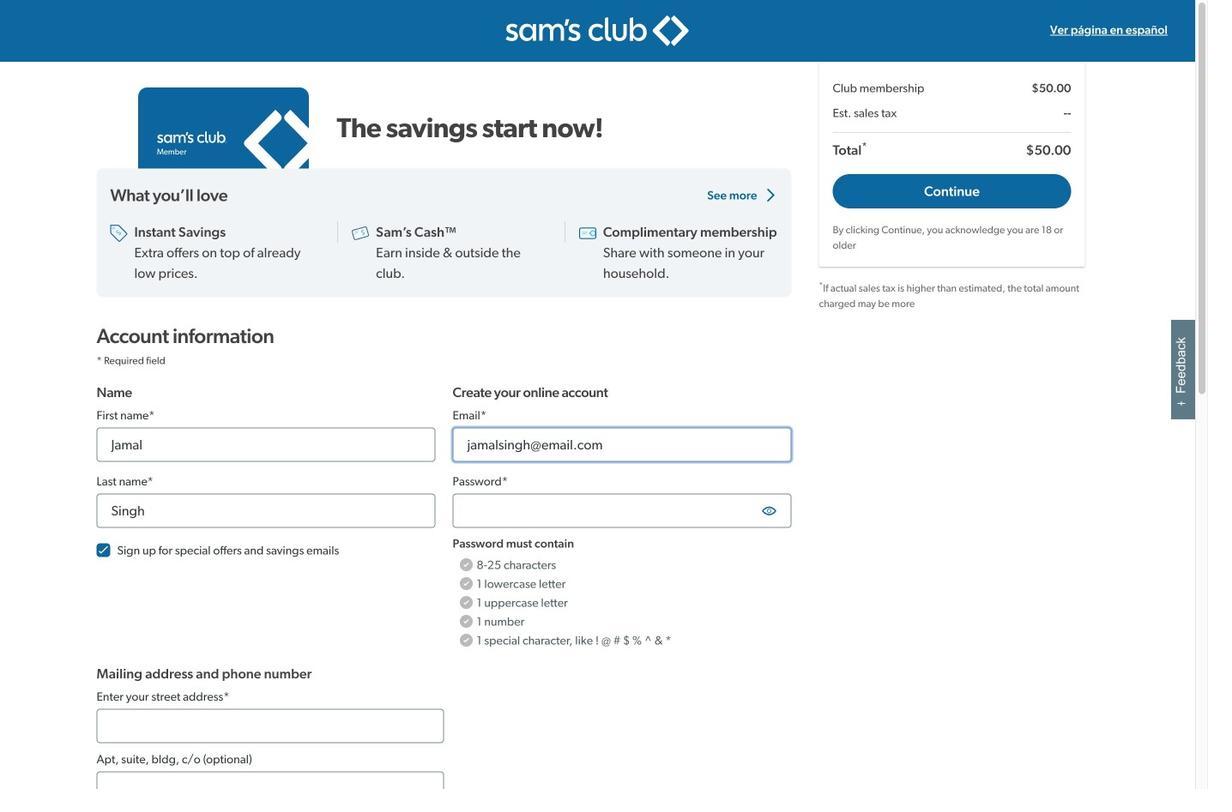 Task type: describe. For each thing, give the bounding box(es) containing it.
cart items element
[[833, 76, 1072, 122]]

you shopping cart region
[[819, 62, 1085, 267]]



Task type: locate. For each thing, give the bounding box(es) containing it.
checked image
[[97, 544, 110, 558]]

None text field
[[97, 494, 436, 528], [97, 709, 444, 744], [97, 494, 436, 528], [97, 709, 444, 744]]

None password field
[[453, 494, 792, 528]]

show membership benefits image
[[764, 188, 778, 202]]

None email field
[[453, 428, 792, 462]]

None text field
[[97, 428, 436, 462]]

Apt, suite, bldg, c/o (optional). No PO Boxes. Military addresses OK. text field
[[97, 772, 444, 790]]

show password image
[[761, 503, 778, 520]]



